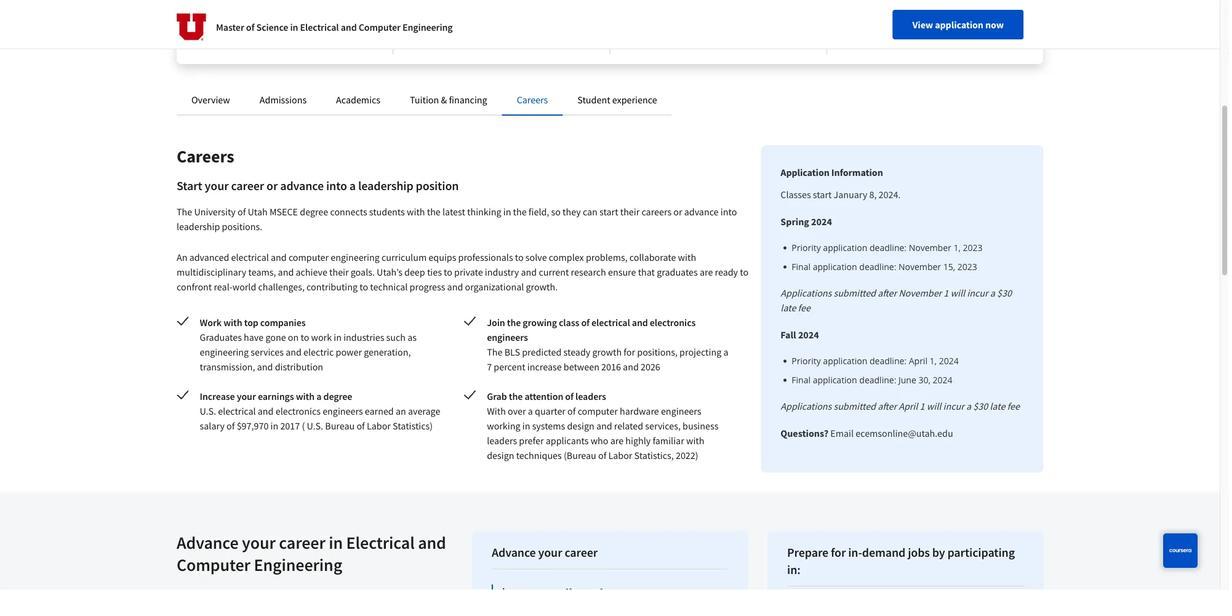 Task type: locate. For each thing, give the bounding box(es) containing it.
1 horizontal spatial computer
[[578, 405, 618, 418]]

deadline: up final application deadline: november 15, 2023 at the top of page
[[870, 242, 907, 254]]

collaborate
[[630, 251, 676, 264]]

their left careers
[[620, 206, 640, 218]]

over
[[508, 405, 526, 418]]

utah inside small classes delivered with a mix of synchronous remote and online options earn your degree from the university of utah
[[339, 38, 356, 49]]

into up the connects
[[326, 179, 347, 194]]

(
[[302, 420, 305, 433]]

application
[[781, 167, 830, 179]]

1 final from the top
[[792, 261, 811, 273]]

electrical inside 'an advanced electrical and computer engineering curriculum equips professionals to solve complex problems, collaborate with multidisciplinary teams, and achieve their goals. utah's deep ties to private industry and current research ensure that graduates are ready to confront real-world challenges, contributing to technical progress and organizational growth.'
[[231, 251, 269, 264]]

electrical for career
[[346, 533, 415, 554]]

0 horizontal spatial 1
[[920, 400, 925, 413]]

late for applications submitted after november 1 will incur a $30 late fee
[[781, 302, 796, 314]]

degree down start your career or advance into a leadership position
[[300, 206, 328, 218]]

late inside applications submitted after november 1 will incur a $30 late fee
[[781, 302, 796, 314]]

1 vertical spatial computer
[[578, 405, 618, 418]]

start inside the university of utah msece degree connects students with the latest thinking in the field, so they can start their careers or advance into leadership positions.
[[600, 206, 618, 218]]

statistics,
[[635, 450, 674, 462]]

options
[[232, 21, 271, 36]]

applications
[[781, 287, 832, 300], [781, 400, 832, 413]]

to down goals.
[[360, 281, 368, 293]]

0 vertical spatial after
[[878, 287, 897, 300]]

1 horizontal spatial labor
[[609, 450, 633, 462]]

1 vertical spatial their
[[329, 266, 349, 279]]

u.s. up salary
[[200, 405, 216, 418]]

degree inside increase your earnings with a degree u.s. electrical and electronics engineers earned an average salary of $97,970 in 2017 ( u.s. bureau of labor statistics)
[[324, 391, 352, 403]]

applications up the questions?
[[781, 400, 832, 413]]

of down small
[[218, 4, 229, 19]]

0 vertical spatial fee
[[798, 302, 811, 314]]

predicted
[[522, 346, 562, 359]]

their inside the university of utah msece degree connects students with the latest thinking in the field, so they can start their careers or advance into leadership positions.
[[620, 206, 640, 218]]

will down 15,
[[951, 287, 965, 300]]

late
[[781, 302, 796, 314], [990, 400, 1006, 413]]

are inside grab the attention of leaders with over a quarter of computer hardware engineers working in systems design and related services, business leaders prefer applicants who are highly familiar with design techniques (bureau of labor statistics, 2022)
[[611, 435, 624, 447]]

organizational
[[465, 281, 524, 293]]

0 vertical spatial university
[[292, 38, 328, 49]]

application for final application deadline: june 30, 2024
[[813, 375, 857, 386]]

engineering inside advance your career in electrical and computer engineering
[[254, 555, 342, 576]]

1 inside applications submitted after november 1 will incur a $30 late fee
[[944, 287, 949, 300]]

into up ready
[[721, 206, 737, 218]]

delivered
[[268, 0, 317, 2]]

2024 right 'spring'
[[811, 216, 832, 228]]

0 horizontal spatial engineering
[[254, 555, 342, 576]]

1 for november
[[944, 287, 949, 300]]

submitted for april
[[834, 400, 876, 413]]

labor
[[367, 420, 391, 433], [609, 450, 633, 462]]

advance for advance your career
[[492, 545, 536, 561]]

2024 right 30,
[[933, 375, 953, 386]]

the inside the university of utah msece degree connects students with the latest thinking in the field, so they can start their careers or advance into leadership positions.
[[177, 206, 192, 218]]

2 final from the top
[[792, 375, 811, 386]]

november for 15,
[[899, 261, 941, 273]]

priority
[[792, 242, 821, 254], [792, 356, 821, 367]]

1 horizontal spatial engineering
[[331, 251, 380, 264]]

application down connection
[[935, 18, 984, 31]]

2 vertical spatial november
[[899, 287, 942, 300]]

the down start
[[177, 206, 192, 218]]

university down the master of science in electrical and computer engineering
[[292, 38, 328, 49]]

university of utah logo image
[[177, 14, 206, 41]]

the inside join the growing class of electrical and electronics engineers the bls predicted steady growth for positions, projecting a 7 percent increase between 2016 and 2026
[[507, 317, 521, 329]]

priority inside list item
[[792, 242, 821, 254]]

final for final application deadline: november 15, 2023
[[792, 261, 811, 273]]

0 horizontal spatial $30
[[974, 400, 988, 413]]

multidisciplinary
[[177, 266, 246, 279]]

2017
[[280, 420, 300, 433]]

application for priority application deadline: november 1, 2023
[[823, 242, 868, 254]]

0 vertical spatial late
[[781, 302, 796, 314]]

priority down fall 2024
[[792, 356, 821, 367]]

student experience link
[[578, 94, 657, 106]]

2024
[[811, 216, 832, 228], [798, 329, 819, 341], [939, 356, 959, 367], [933, 375, 953, 386]]

work
[[200, 317, 222, 329]]

0 horizontal spatial utah
[[248, 206, 268, 218]]

are
[[700, 266, 713, 279], [611, 435, 624, 447]]

1 vertical spatial start
[[600, 206, 618, 218]]

2 after from the top
[[878, 400, 897, 413]]

graduates
[[657, 266, 698, 279]]

ties
[[427, 266, 442, 279]]

0 horizontal spatial fee
[[798, 302, 811, 314]]

april down final application deadline: june 30, 2024 list item
[[899, 400, 918, 413]]

university up positions.
[[194, 206, 236, 218]]

april inside list item
[[909, 356, 928, 367]]

career
[[231, 179, 264, 194], [279, 533, 326, 554], [565, 545, 598, 561]]

0 vertical spatial their
[[620, 206, 640, 218]]

0 vertical spatial engineering
[[403, 21, 453, 33]]

1 horizontal spatial late
[[990, 400, 1006, 413]]

computer
[[359, 21, 401, 33], [177, 555, 251, 576]]

goals.
[[351, 266, 375, 279]]

electric
[[304, 346, 334, 359]]

advance inside the university of utah msece degree connects students with the latest thinking in the field, so they can start their careers or advance into leadership positions.
[[684, 206, 719, 218]]

deadline: inside list item
[[870, 356, 907, 367]]

computer up achieve
[[289, 251, 329, 264]]

1 vertical spatial 2023
[[958, 261, 978, 273]]

0 horizontal spatial design
[[487, 450, 514, 462]]

for left in-
[[831, 545, 846, 561]]

generation,
[[364, 346, 411, 359]]

after down final application deadline: november 15, 2023 at the top of page
[[878, 287, 897, 300]]

engineers up bls
[[487, 332, 528, 344]]

are left ready
[[700, 266, 713, 279]]

jobs
[[908, 545, 930, 561]]

1 vertical spatial labor
[[609, 450, 633, 462]]

electrical up $97,970
[[218, 405, 256, 418]]

0 horizontal spatial engineers
[[323, 405, 363, 418]]

are right who
[[611, 435, 624, 447]]

incur inside applications submitted after november 1 will incur a $30 late fee
[[967, 287, 988, 300]]

with right students
[[407, 206, 425, 218]]

0 vertical spatial 1
[[944, 287, 949, 300]]

the right join
[[507, 317, 521, 329]]

average
[[408, 405, 440, 418]]

priority inside list item
[[792, 356, 821, 367]]

with up the view application now at the right top
[[961, 3, 977, 14]]

computer inside 'an advanced electrical and computer engineering curriculum equips professionals to solve complex problems, collaborate with multidisciplinary teams, and achieve their goals. utah's deep ties to private industry and current research ensure that graduates are ready to confront real-world challenges, contributing to technical progress and organizational growth.'
[[289, 251, 329, 264]]

2 list from the top
[[786, 355, 1024, 387]]

the inside grab the attention of leaders with over a quarter of computer hardware engineers working in systems design and related services, business leaders prefer applicants who are highly familiar with design techniques (bureau of labor statistics, 2022)
[[509, 391, 523, 403]]

for
[[624, 346, 635, 359], [831, 545, 846, 561]]

1, up 30,
[[930, 356, 937, 367]]

electrical inside increase your earnings with a degree u.s. electrical and electronics engineers earned an average salary of $97,970 in 2017 ( u.s. bureau of labor statistics)
[[218, 405, 256, 418]]

with right earnings
[[296, 391, 315, 403]]

and
[[904, 3, 917, 14], [341, 4, 361, 19], [847, 16, 861, 27], [341, 21, 357, 33], [271, 251, 287, 264], [278, 266, 294, 279], [521, 266, 537, 279], [447, 281, 463, 293], [632, 317, 648, 329], [286, 346, 302, 359], [257, 361, 273, 373], [623, 361, 639, 373], [258, 405, 274, 418], [597, 420, 612, 433], [418, 533, 446, 554]]

7
[[487, 361, 492, 373]]

the left latest
[[427, 206, 441, 218]]

2023 for priority application deadline: november 1, 2023
[[963, 242, 983, 254]]

1 priority from the top
[[792, 242, 821, 254]]

priority down spring 2024
[[792, 242, 821, 254]]

design
[[567, 420, 595, 433], [487, 450, 514, 462]]

1, inside list item
[[930, 356, 937, 367]]

hardware
[[620, 405, 659, 418]]

april up 30,
[[909, 356, 928, 367]]

0 horizontal spatial leaders
[[487, 435, 517, 447]]

1 horizontal spatial into
[[721, 206, 737, 218]]

1 horizontal spatial advance
[[492, 545, 536, 561]]

after inside applications submitted after november 1 will incur a $30 late fee
[[878, 287, 897, 300]]

0 vertical spatial for
[[624, 346, 635, 359]]

the inside join the growing class of electrical and electronics engineers the bls predicted steady growth for positions, projecting a 7 percent increase between 2016 and 2026
[[487, 346, 503, 359]]

power
[[336, 346, 362, 359]]

their for careers
[[620, 206, 640, 218]]

engineers up services,
[[661, 405, 702, 418]]

advance for advance your career in electrical and computer engineering
[[177, 533, 239, 554]]

0 vertical spatial submitted
[[834, 287, 876, 300]]

advance
[[177, 533, 239, 554], [492, 545, 536, 561]]

0 vertical spatial leaders
[[576, 391, 606, 403]]

confront
[[177, 281, 212, 293]]

$30 inside applications submitted after november 1 will incur a $30 late fee
[[997, 287, 1012, 300]]

of inside the university of utah msece degree connects students with the latest thinking in the field, so they can start their careers or advance into leadership positions.
[[238, 206, 246, 218]]

applications inside applications submitted after november 1 will incur a $30 late fee
[[781, 287, 832, 300]]

their up contributing
[[329, 266, 349, 279]]

the right from
[[278, 38, 290, 49]]

advance your career in electrical and computer engineering
[[177, 533, 446, 576]]

0 horizontal spatial late
[[781, 302, 796, 314]]

work with  top companies graduates have gone on to work in industries such as engineering services and electric power generation, transmission, and distribution
[[200, 317, 417, 373]]

november down "priority application deadline: november 1, 2023" list item
[[899, 261, 941, 273]]

engineers inside join the growing class of electrical and electronics engineers the bls predicted steady growth for positions, projecting a 7 percent increase between 2016 and 2026
[[487, 332, 528, 344]]

your inside advance your career in electrical and computer engineering
[[242, 533, 276, 554]]

advance
[[280, 179, 324, 194], [684, 206, 719, 218]]

engineers inside grab the attention of leaders with over a quarter of computer hardware engineers working in systems design and related services, business leaders prefer applicants who are highly familiar with design techniques (bureau of labor statistics, 2022)
[[661, 405, 702, 418]]

0 vertical spatial are
[[700, 266, 713, 279]]

a inside small classes delivered with a mix of synchronous remote and online options earn your degree from the university of utah
[[346, 0, 352, 2]]

0 horizontal spatial for
[[624, 346, 635, 359]]

1 horizontal spatial are
[[700, 266, 713, 279]]

the up 7
[[487, 346, 503, 359]]

1 vertical spatial 1,
[[930, 356, 937, 367]]

0 vertical spatial incur
[[967, 287, 988, 300]]

0 vertical spatial careers
[[517, 94, 548, 106]]

electronics up positions,
[[650, 317, 696, 329]]

with up the 'remote'
[[320, 0, 343, 2]]

1 horizontal spatial leadership
[[358, 179, 413, 194]]

0 vertical spatial 1,
[[954, 242, 961, 254]]

and inside advance your career in electrical and computer engineering
[[418, 533, 446, 554]]

0 vertical spatial or
[[267, 179, 278, 194]]

0 horizontal spatial u.s.
[[200, 405, 216, 418]]

$30
[[997, 287, 1012, 300], [974, 400, 988, 413]]

that
[[638, 266, 655, 279]]

of up quarter
[[565, 391, 574, 403]]

1 down 30,
[[920, 400, 925, 413]]

1 horizontal spatial start
[[813, 189, 832, 201]]

utah down the master of science in electrical and computer engineering
[[339, 38, 356, 49]]

leadership inside the university of utah msece degree connects students with the latest thinking in the field, so they can start their careers or advance into leadership positions.
[[177, 221, 220, 233]]

1 vertical spatial applications
[[781, 400, 832, 413]]

november inside applications submitted after november 1 will incur a $30 late fee
[[899, 287, 942, 300]]

0 horizontal spatial electronics
[[276, 405, 321, 418]]

after for november
[[878, 287, 897, 300]]

1 vertical spatial the
[[487, 346, 503, 359]]

utah
[[339, 38, 356, 49], [248, 206, 268, 218]]

submitted inside applications submitted after november 1 will incur a $30 late fee
[[834, 287, 876, 300]]

0 vertical spatial engineering
[[331, 251, 380, 264]]

leadership up students
[[358, 179, 413, 194]]

1 horizontal spatial design
[[567, 420, 595, 433]]

electrical
[[231, 251, 269, 264], [592, 317, 630, 329], [218, 405, 256, 418]]

gone
[[266, 332, 286, 344]]

electronics up (
[[276, 405, 321, 418]]

u.s. right (
[[307, 420, 323, 433]]

list
[[786, 242, 1024, 274], [786, 355, 1024, 387]]

in-
[[848, 545, 862, 561]]

0 horizontal spatial university
[[194, 206, 236, 218]]

1
[[944, 287, 949, 300], [920, 400, 925, 413]]

2 horizontal spatial career
[[565, 545, 598, 561]]

start down application information
[[813, 189, 832, 201]]

application down priority application deadline: april 1, 2024
[[813, 375, 857, 386]]

priority application deadline: april 1, 2024 list item
[[792, 355, 1024, 368]]

electrical inside join the growing class of electrical and electronics engineers the bls predicted steady growth for positions, projecting a 7 percent increase between 2016 and 2026
[[592, 317, 630, 329]]

0 horizontal spatial leadership
[[177, 221, 220, 233]]

application down spring 2024
[[813, 261, 857, 273]]

master of science in electrical and computer engineering
[[216, 21, 453, 33]]

leadership
[[358, 179, 413, 194], [177, 221, 220, 233]]

applications for applications submitted after april 1 will incur a $30 late fee
[[781, 400, 832, 413]]

careers up start
[[177, 146, 234, 167]]

0 vertical spatial list
[[786, 242, 1024, 274]]

of down who
[[598, 450, 607, 462]]

1 vertical spatial leadership
[[177, 221, 220, 233]]

$97,970
[[237, 420, 269, 433]]

2 vertical spatial electrical
[[218, 405, 256, 418]]

1 vertical spatial university
[[194, 206, 236, 218]]

electrical for science
[[300, 21, 339, 33]]

november down final application deadline: november 15, 2023 list item
[[899, 287, 942, 300]]

electrical up growth
[[592, 317, 630, 329]]

1 vertical spatial submitted
[[834, 400, 876, 413]]

deadline: up final application deadline: june 30, 2024 on the right bottom of the page
[[870, 356, 907, 367]]

engineering inside 'an advanced electrical and computer engineering curriculum equips professionals to solve complex problems, collaborate with multidisciplinary teams, and achieve their goals. utah's deep ties to private industry and current research ensure that graduates are ready to confront real-world challenges, contributing to technical progress and organizational growth.'
[[331, 251, 380, 264]]

or right careers
[[674, 206, 682, 218]]

after down final application deadline: june 30, 2024 on the right bottom of the page
[[878, 400, 897, 413]]

degree down 'options'
[[233, 38, 258, 49]]

2 vertical spatial degree
[[324, 391, 352, 403]]

deadline: down priority application deadline: november 1, 2023
[[860, 261, 897, 273]]

electrical up teams,
[[231, 251, 269, 264]]

leaders down between
[[576, 391, 606, 403]]

application inside button
[[935, 18, 984, 31]]

0 vertical spatial labor
[[367, 420, 391, 433]]

2 priority from the top
[[792, 356, 821, 367]]

0 vertical spatial will
[[951, 287, 965, 300]]

the university of utah msece degree connects students with the latest thinking in the field, so they can start their careers or advance into leadership positions.
[[177, 206, 737, 233]]

november up 15,
[[909, 242, 952, 254]]

1 vertical spatial final
[[792, 375, 811, 386]]

application inside list item
[[823, 356, 868, 367]]

1 submitted from the top
[[834, 287, 876, 300]]

applications submitted after april 1 will incur a $30 late fee
[[781, 400, 1020, 413]]

engineering for master of science in electrical and computer engineering
[[403, 21, 453, 33]]

1 vertical spatial list
[[786, 355, 1024, 387]]

will inside applications submitted after november 1 will incur a $30 late fee
[[951, 287, 965, 300]]

your for or
[[205, 179, 229, 194]]

1 after from the top
[[878, 287, 897, 300]]

start right can
[[600, 206, 618, 218]]

advance right careers
[[684, 206, 719, 218]]

2016
[[602, 361, 621, 373]]

engineering
[[403, 21, 453, 33], [254, 555, 342, 576]]

1, up 15,
[[954, 242, 961, 254]]

november for 1
[[899, 287, 942, 300]]

after
[[878, 287, 897, 300], [878, 400, 897, 413]]

submitted
[[834, 287, 876, 300], [834, 400, 876, 413]]

1 vertical spatial late
[[990, 400, 1006, 413]]

engineering inside 'work with  top companies graduates have gone on to work in industries such as engineering services and electric power generation, transmission, and distribution'
[[200, 346, 249, 359]]

1 horizontal spatial incur
[[967, 287, 988, 300]]

peers
[[863, 16, 883, 27]]

1, inside list item
[[954, 242, 961, 254]]

1 horizontal spatial electronics
[[650, 317, 696, 329]]

labor down earned
[[367, 420, 391, 433]]

utah's
[[377, 266, 403, 279]]

1 vertical spatial $30
[[974, 400, 988, 413]]

the
[[278, 38, 290, 49], [427, 206, 441, 218], [513, 206, 527, 218], [507, 317, 521, 329], [509, 391, 523, 403]]

0 horizontal spatial or
[[267, 179, 278, 194]]

will for november
[[951, 287, 965, 300]]

degree
[[233, 38, 258, 49], [300, 206, 328, 218], [324, 391, 352, 403]]

0 horizontal spatial are
[[611, 435, 624, 447]]

1, for november
[[954, 242, 961, 254]]

degree up bureau
[[324, 391, 352, 403]]

deep
[[405, 266, 425, 279]]

submitted down final application deadline: november 15, 2023 at the top of page
[[834, 287, 876, 300]]

0 vertical spatial priority
[[792, 242, 821, 254]]

priority for priority application deadline: november 1, 2023
[[792, 242, 821, 254]]

design up applicants on the bottom left of page
[[567, 420, 595, 433]]

leaders
[[576, 391, 606, 403], [487, 435, 517, 447]]

master
[[216, 21, 244, 33]]

electrical inside advance your career in electrical and computer engineering
[[346, 533, 415, 554]]

percent
[[494, 361, 526, 373]]

and inside grab the attention of leaders with over a quarter of computer hardware engineers working in systems design and related services, business leaders prefer applicants who are highly familiar with design techniques (bureau of labor statistics, 2022)
[[597, 420, 612, 433]]

computer inside grab the attention of leaders with over a quarter of computer hardware engineers working in systems design and related services, business leaders prefer applicants who are highly familiar with design techniques (bureau of labor statistics, 2022)
[[578, 405, 618, 418]]

1 vertical spatial will
[[927, 400, 942, 413]]

engineering up transmission, on the bottom of the page
[[200, 346, 249, 359]]

1 vertical spatial u.s.
[[307, 420, 323, 433]]

computer up who
[[578, 405, 618, 418]]

students
[[369, 206, 405, 218]]

their inside 'an advanced electrical and computer engineering curriculum equips professionals to solve complex problems, collaborate with multidisciplinary teams, and achieve their goals. utah's deep ties to private industry and current research ensure that graduates are ready to confront real-world challenges, contributing to technical progress and organizational growth.'
[[329, 266, 349, 279]]

information
[[832, 167, 883, 179]]

fee inside applications submitted after november 1 will incur a $30 late fee
[[798, 302, 811, 314]]

equips
[[429, 251, 456, 264]]

advance inside advance your career in electrical and computer engineering
[[177, 533, 239, 554]]

careers left student
[[517, 94, 548, 106]]

1 vertical spatial leaders
[[487, 435, 517, 447]]

0 horizontal spatial engineering
[[200, 346, 249, 359]]

for right growth
[[624, 346, 635, 359]]

engineers up bureau
[[323, 405, 363, 418]]

an advanced electrical and computer engineering curriculum equips professionals to solve complex problems, collaborate with multidisciplinary teams, and achieve their goals. utah's deep ties to private industry and current research ensure that graduates are ready to confront real-world challenges, contributing to technical progress and organizational growth.
[[177, 251, 749, 293]]

a inside join the growing class of electrical and electronics engineers the bls predicted steady growth for positions, projecting a 7 percent increase between 2016 and 2026
[[724, 346, 729, 359]]

applications for applications submitted after november 1 will incur a $30 late fee
[[781, 287, 832, 300]]

engineering for advance your career in electrical and computer engineering
[[254, 555, 342, 576]]

2 submitted from the top
[[834, 400, 876, 413]]

of right class
[[581, 317, 590, 329]]

quarter
[[535, 405, 566, 418]]

services
[[251, 346, 284, 359]]

1 horizontal spatial will
[[951, 287, 965, 300]]

1 horizontal spatial fee
[[1008, 400, 1020, 413]]

deadline: for priority application deadline: april 1, 2024
[[870, 356, 907, 367]]

will down 30,
[[927, 400, 942, 413]]

application up final application deadline: november 15, 2023 at the top of page
[[823, 242, 868, 254]]

1 horizontal spatial utah
[[339, 38, 356, 49]]

of
[[218, 4, 229, 19], [246, 21, 255, 33], [330, 38, 337, 49], [238, 206, 246, 218], [581, 317, 590, 329], [565, 391, 574, 403], [568, 405, 576, 418], [227, 420, 235, 433], [357, 420, 365, 433], [598, 450, 607, 462]]

1 vertical spatial incur
[[944, 400, 965, 413]]

list containing priority application deadline: april 1, 2024
[[786, 355, 1024, 387]]

questions? email ecemsonline@utah.edu
[[781, 428, 953, 440]]

deadline: for priority application deadline: november 1, 2023
[[870, 242, 907, 254]]

on
[[288, 332, 299, 344]]

labor down highly
[[609, 450, 633, 462]]

1 horizontal spatial for
[[831, 545, 846, 561]]

with left top
[[224, 317, 242, 329]]

a
[[346, 0, 352, 2], [350, 179, 356, 194], [990, 287, 995, 300], [724, 346, 729, 359], [317, 391, 322, 403], [967, 400, 972, 413], [528, 405, 533, 418]]

1 applications from the top
[[781, 287, 832, 300]]

increase your earnings with a degree u.s. electrical and electronics engineers earned an average salary of $97,970 in 2017 ( u.s. bureau of labor statistics)
[[200, 391, 440, 433]]

careers
[[517, 94, 548, 106], [177, 146, 234, 167]]

0 horizontal spatial computer
[[289, 251, 329, 264]]

into
[[326, 179, 347, 194], [721, 206, 737, 218]]

1 vertical spatial into
[[721, 206, 737, 218]]

electronics inside join the growing class of electrical and electronics engineers the bls predicted steady growth for positions, projecting a 7 percent increase between 2016 and 2026
[[650, 317, 696, 329]]

late for applications submitted after april 1 will incur a $30 late fee
[[990, 400, 1006, 413]]

with up graduates
[[678, 251, 696, 264]]

2024 up final application deadline: june 30, 2024 list item
[[939, 356, 959, 367]]

0 vertical spatial november
[[909, 242, 952, 254]]

connection
[[919, 3, 959, 14]]

1 horizontal spatial university
[[292, 38, 328, 49]]

1 down 15,
[[944, 287, 949, 300]]

submitted up questions? email ecemsonline@utah.edu at the bottom right
[[834, 400, 876, 413]]

0 vertical spatial applications
[[781, 287, 832, 300]]

deadline: down priority application deadline: april 1, 2024
[[860, 375, 897, 386]]

0 vertical spatial electrical
[[300, 21, 339, 33]]

between
[[564, 361, 600, 373]]

your inside increase your earnings with a degree u.s. electrical and electronics engineers earned an average salary of $97,970 in 2017 ( u.s. bureau of labor statistics)
[[237, 391, 256, 403]]

engineers inside increase your earnings with a degree u.s. electrical and electronics engineers earned an average salary of $97,970 in 2017 ( u.s. bureau of labor statistics)
[[323, 405, 363, 418]]

november
[[909, 242, 952, 254], [899, 261, 941, 273], [899, 287, 942, 300]]

computer inside advance your career in electrical and computer engineering
[[177, 555, 251, 576]]

a inside increase your earnings with a degree u.s. electrical and electronics engineers earned an average salary of $97,970 in 2017 ( u.s. bureau of labor statistics)
[[317, 391, 322, 403]]

1 list from the top
[[786, 242, 1024, 274]]

projecting
[[680, 346, 722, 359]]

related
[[614, 420, 643, 433]]

videos,
[[876, 3, 902, 14]]

0 vertical spatial u.s.
[[200, 405, 216, 418]]

the up 'over'
[[509, 391, 523, 403]]

final down spring 2024
[[792, 261, 811, 273]]

0 horizontal spatial start
[[600, 206, 618, 218]]

1 vertical spatial degree
[[300, 206, 328, 218]]

1 vertical spatial advance
[[684, 206, 719, 218]]

incur for november
[[967, 287, 988, 300]]

in inside increase your earnings with a degree u.s. electrical and electronics engineers earned an average salary of $97,970 in 2017 ( u.s. bureau of labor statistics)
[[271, 420, 278, 433]]

or up msece
[[267, 179, 278, 194]]

2024 inside list item
[[933, 375, 953, 386]]

0 vertical spatial april
[[909, 356, 928, 367]]

1 vertical spatial november
[[899, 261, 941, 273]]

leadership up advanced
[[177, 221, 220, 233]]

0 horizontal spatial incur
[[944, 400, 965, 413]]

0 vertical spatial $30
[[997, 287, 1012, 300]]

engineering up goals.
[[331, 251, 380, 264]]

0 vertical spatial into
[[326, 179, 347, 194]]

degree inside the university of utah msece degree connects students with the latest thinking in the field, so they can start their careers or advance into leadership positions.
[[300, 206, 328, 218]]

2 applications from the top
[[781, 400, 832, 413]]

list containing priority application deadline: november 1, 2023
[[786, 242, 1024, 274]]

0 vertical spatial advance
[[280, 179, 324, 194]]

with down business
[[686, 435, 705, 447]]

career for or
[[231, 179, 264, 194]]

deadline:
[[870, 242, 907, 254], [860, 261, 897, 273], [870, 356, 907, 367], [860, 375, 897, 386]]

applications up fall 2024
[[781, 287, 832, 300]]

computer
[[289, 251, 329, 264], [578, 405, 618, 418]]

1 horizontal spatial or
[[674, 206, 682, 218]]

1 vertical spatial priority
[[792, 356, 821, 367]]

leaders down working
[[487, 435, 517, 447]]

of up positions.
[[238, 206, 246, 218]]

1 horizontal spatial engineering
[[403, 21, 453, 33]]

1 horizontal spatial careers
[[517, 94, 548, 106]]

career inside advance your career in electrical and computer engineering
[[279, 533, 326, 554]]



Task type: vqa. For each thing, say whether or not it's contained in the screenshot.
10
no



Task type: describe. For each thing, give the bounding box(es) containing it.
a inside applications submitted after november 1 will incur a $30 late fee
[[990, 287, 995, 300]]

view
[[913, 18, 933, 31]]

research
[[571, 266, 606, 279]]

april for 1
[[899, 400, 918, 413]]

your for with
[[237, 391, 256, 403]]

careers
[[642, 206, 672, 218]]

your for in
[[242, 533, 276, 554]]

of inside join the growing class of electrical and electronics engineers the bls predicted steady growth for positions, projecting a 7 percent increase between 2016 and 2026
[[581, 317, 590, 329]]

with inside 'an advanced electrical and computer engineering curriculum equips professionals to solve complex problems, collaborate with multidisciplinary teams, and achieve their goals. utah's deep ties to private industry and current research ensure that graduates are ready to confront real-world challenges, contributing to technical progress and organizational growth.'
[[678, 251, 696, 264]]

steady
[[564, 346, 591, 359]]

to right ready
[[740, 266, 749, 279]]

$30 for applications submitted after november 1 will incur a $30 late fee
[[997, 287, 1012, 300]]

bls
[[505, 346, 520, 359]]

demand
[[862, 545, 906, 561]]

your inside small classes delivered with a mix of synchronous remote and online options earn your degree from the university of utah
[[215, 38, 231, 49]]

earn
[[196, 38, 213, 49]]

world
[[233, 281, 256, 293]]

will for april
[[927, 400, 942, 413]]

student
[[578, 94, 610, 106]]

for inside prepare for in-demand jobs by participating in:
[[831, 545, 846, 561]]

financing
[[449, 94, 487, 106]]

0 horizontal spatial into
[[326, 179, 347, 194]]

labor inside grab the attention of leaders with over a quarter of computer hardware engineers working in systems design and related services, business leaders prefer applicants who are highly familiar with design techniques (bureau of labor statistics, 2022)
[[609, 450, 633, 462]]

work
[[311, 332, 332, 344]]

current
[[539, 266, 569, 279]]

1 horizontal spatial u.s.
[[307, 420, 323, 433]]

15,
[[944, 261, 956, 273]]

class
[[559, 317, 580, 329]]

now
[[986, 18, 1004, 31]]

2023 for final application deadline: november 15, 2023
[[958, 261, 978, 273]]

to left solve on the top left of the page
[[515, 251, 524, 264]]

1 horizontal spatial leaders
[[576, 391, 606, 403]]

ensure
[[608, 266, 636, 279]]

$30 for applications submitted after april 1 will incur a $30 late fee
[[974, 400, 988, 413]]

systems
[[532, 420, 565, 433]]

with inside the university of utah msece degree connects students with the latest thinking in the field, so they can start their careers or advance into leadership positions.
[[407, 206, 425, 218]]

real-
[[214, 281, 233, 293]]

solve
[[526, 251, 547, 264]]

into inside the university of utah msece degree connects students with the latest thinking in the field, so they can start their careers or advance into leadership positions.
[[721, 206, 737, 218]]

with inside small classes delivered with a mix of synchronous remote and online options earn your degree from the university of utah
[[320, 0, 343, 2]]

of right salary
[[227, 420, 235, 433]]

contributing
[[307, 281, 358, 293]]

working
[[487, 420, 521, 433]]

30,
[[919, 375, 931, 386]]

admissions link
[[260, 94, 307, 106]]

their for goals.
[[329, 266, 349, 279]]

overview link
[[191, 94, 230, 106]]

application information
[[781, 167, 883, 179]]

for inside join the growing class of electrical and electronics engineers the bls predicted steady growth for positions, projecting a 7 percent increase between 2016 and 2026
[[624, 346, 635, 359]]

after for april
[[878, 400, 897, 413]]

earnings
[[258, 391, 294, 403]]

in inside 'work with  top companies graduates have gone on to work in industries such as engineering services and electric power generation, transmission, and distribution'
[[334, 332, 342, 344]]

a inside grab the attention of leaders with over a quarter of computer hardware engineers working in systems design and related services, business leaders prefer applicants who are highly familiar with design techniques (bureau of labor statistics, 2022)
[[528, 405, 533, 418]]

2022)
[[676, 450, 699, 462]]

latest
[[443, 206, 465, 218]]

salary
[[200, 420, 225, 433]]

degree for with
[[324, 391, 352, 403]]

2024 inside list item
[[939, 356, 959, 367]]

university inside small classes delivered with a mix of synchronous remote and online options earn your degree from the university of utah
[[292, 38, 328, 49]]

in inside the university of utah msece degree connects students with the latest thinking in the field, so they can start their careers or advance into leadership positions.
[[503, 206, 511, 218]]

they
[[563, 206, 581, 218]]

spring 2024
[[781, 216, 832, 228]]

the inside small classes delivered with a mix of synchronous remote and online options earn your degree from the university of utah
[[278, 38, 290, 49]]

8,
[[870, 189, 877, 201]]

classes
[[229, 0, 266, 2]]

statistics)
[[393, 420, 433, 433]]

june
[[899, 375, 917, 386]]

overview
[[191, 94, 230, 106]]

increase
[[528, 361, 562, 373]]

advanced
[[189, 251, 229, 264]]

are inside 'an advanced electrical and computer engineering curriculum equips professionals to solve complex problems, collaborate with multidisciplinary teams, and achieve their goals. utah's deep ties to private industry and current research ensure that graduates are ready to confront real-world challenges, contributing to technical progress and organizational growth.'
[[700, 266, 713, 279]]

0 horizontal spatial advance
[[280, 179, 324, 194]]

industries
[[344, 332, 384, 344]]

prepare
[[787, 545, 829, 561]]

complex
[[549, 251, 584, 264]]

submitted for november
[[834, 287, 876, 300]]

application for priority application deadline: april 1, 2024
[[823, 356, 868, 367]]

utah inside the university of utah msece degree connects students with the latest thinking in the field, so they can start their careers or advance into leadership positions.
[[248, 206, 268, 218]]

position
[[416, 179, 459, 194]]

deadline: for final application deadline: november 15, 2023
[[860, 261, 897, 273]]

of right master
[[246, 21, 255, 33]]

start your career or advance into a leadership position
[[177, 179, 459, 194]]

technical
[[370, 281, 408, 293]]

progress
[[410, 281, 445, 293]]

priority application deadline: november 1, 2023 list item
[[792, 242, 1024, 255]]

with inside grab the attention of leaders with over a quarter of computer hardware engineers working in systems design and related services, business leaders prefer applicants who are highly familiar with design techniques (bureau of labor statistics, 2022)
[[686, 435, 705, 447]]

techniques
[[516, 450, 562, 462]]

with inside increase your earnings with a degree u.s. electrical and electronics engineers earned an average salary of $97,970 in 2017 ( u.s. bureau of labor statistics)
[[296, 391, 315, 403]]

instructors
[[979, 3, 1018, 14]]

view application now button
[[893, 10, 1024, 39]]

to inside 'work with  top companies graduates have gone on to work in industries such as engineering services and electric power generation, transmission, and distribution'
[[301, 332, 309, 344]]

view application now
[[913, 18, 1004, 31]]

2024 right fall
[[798, 329, 819, 341]]

advance your career
[[492, 545, 598, 561]]

priority for priority application deadline: april 1, 2024
[[792, 356, 821, 367]]

classes start january 8, 2024.
[[781, 189, 901, 201]]

final application deadline: june 30, 2024 list item
[[792, 374, 1024, 387]]

university inside the university of utah msece degree connects students with the latest thinking in the field, so they can start their careers or advance into leadership positions.
[[194, 206, 236, 218]]

industry
[[485, 266, 519, 279]]

priority application deadline: november 1, 2023
[[792, 242, 983, 254]]

transmission,
[[200, 361, 255, 373]]

in inside grab the attention of leaders with over a quarter of computer hardware engineers working in systems design and related services, business leaders prefer applicants who are highly familiar with design techniques (bureau of labor statistics, 2022)
[[523, 420, 530, 433]]

career for in
[[279, 533, 326, 554]]

(bureau
[[564, 450, 596, 462]]

and inside increase your earnings with a degree u.s. electrical and electronics engineers earned an average salary of $97,970 in 2017 ( u.s. bureau of labor statistics)
[[258, 405, 274, 418]]

with inside 'work with  top companies graduates have gone on to work in industries such as engineering services and electric power generation, transmission, and distribution'
[[224, 317, 242, 329]]

fee for applications submitted after april 1 will incur a $30 late fee
[[1008, 400, 1020, 413]]

have
[[244, 332, 264, 344]]

&
[[441, 94, 447, 106]]

labor inside increase your earnings with a degree u.s. electrical and electronics engineers earned an average salary of $97,970 in 2017 ( u.s. bureau of labor statistics)
[[367, 420, 391, 433]]

computer for master of science in electrical and computer engineering
[[359, 21, 401, 33]]

the left field,
[[513, 206, 527, 218]]

degree for utah
[[300, 206, 328, 218]]

lecture
[[847, 3, 874, 14]]

top
[[244, 317, 258, 329]]

thinking
[[467, 206, 501, 218]]

1 vertical spatial design
[[487, 450, 514, 462]]

private
[[454, 266, 483, 279]]

growth
[[593, 346, 622, 359]]

with
[[487, 405, 506, 418]]

deadline: for final application deadline: june 30, 2024
[[860, 375, 897, 386]]

growing
[[523, 317, 557, 329]]

application for final application deadline: november 15, 2023
[[813, 261, 857, 273]]

remote
[[301, 4, 338, 19]]

in:
[[787, 563, 801, 578]]

and inside small classes delivered with a mix of synchronous remote and online options earn your degree from the university of utah
[[341, 4, 361, 19]]

fall 2024
[[781, 329, 819, 341]]

1, for april
[[930, 356, 937, 367]]

to right ties
[[444, 266, 452, 279]]

of right bureau
[[357, 420, 365, 433]]

computer for advance your career in electrical and computer engineering
[[177, 555, 251, 576]]

curriculum
[[382, 251, 427, 264]]

tuition & financing
[[410, 94, 487, 106]]

application for view application now
[[935, 18, 984, 31]]

of right quarter
[[568, 405, 576, 418]]

familiar
[[653, 435, 684, 447]]

final for final application deadline: june 30, 2024
[[792, 375, 811, 386]]

or inside the university of utah msece degree connects students with the latest thinking in the field, so they can start their careers or advance into leadership positions.
[[674, 206, 682, 218]]

november for 1,
[[909, 242, 952, 254]]

highly
[[626, 435, 651, 447]]

degree inside small classes delivered with a mix of synchronous remote and online options earn your degree from the university of utah
[[233, 38, 258, 49]]

incur for april
[[944, 400, 965, 413]]

fall
[[781, 329, 796, 341]]

final application deadline: november 15, 2023 list item
[[792, 261, 1024, 274]]

join
[[487, 317, 505, 329]]

april for 1,
[[909, 356, 928, 367]]

of down the master of science in electrical and computer engineering
[[330, 38, 337, 49]]

experience
[[612, 94, 657, 106]]

in inside advance your career in electrical and computer engineering
[[329, 533, 343, 554]]

achieve
[[296, 266, 327, 279]]

0 vertical spatial leadership
[[358, 179, 413, 194]]

final application deadline: november 15, 2023
[[792, 261, 978, 273]]

1 for april
[[920, 400, 925, 413]]

0 horizontal spatial careers
[[177, 146, 234, 167]]

fee for applications submitted after november 1 will incur a $30 late fee
[[798, 302, 811, 314]]

with inside the lecture videos, and connection with instructors and peers
[[961, 3, 977, 14]]

electronics inside increase your earnings with a degree u.s. electrical and electronics engineers earned an average salary of $97,970 in 2017 ( u.s. bureau of labor statistics)
[[276, 405, 321, 418]]



